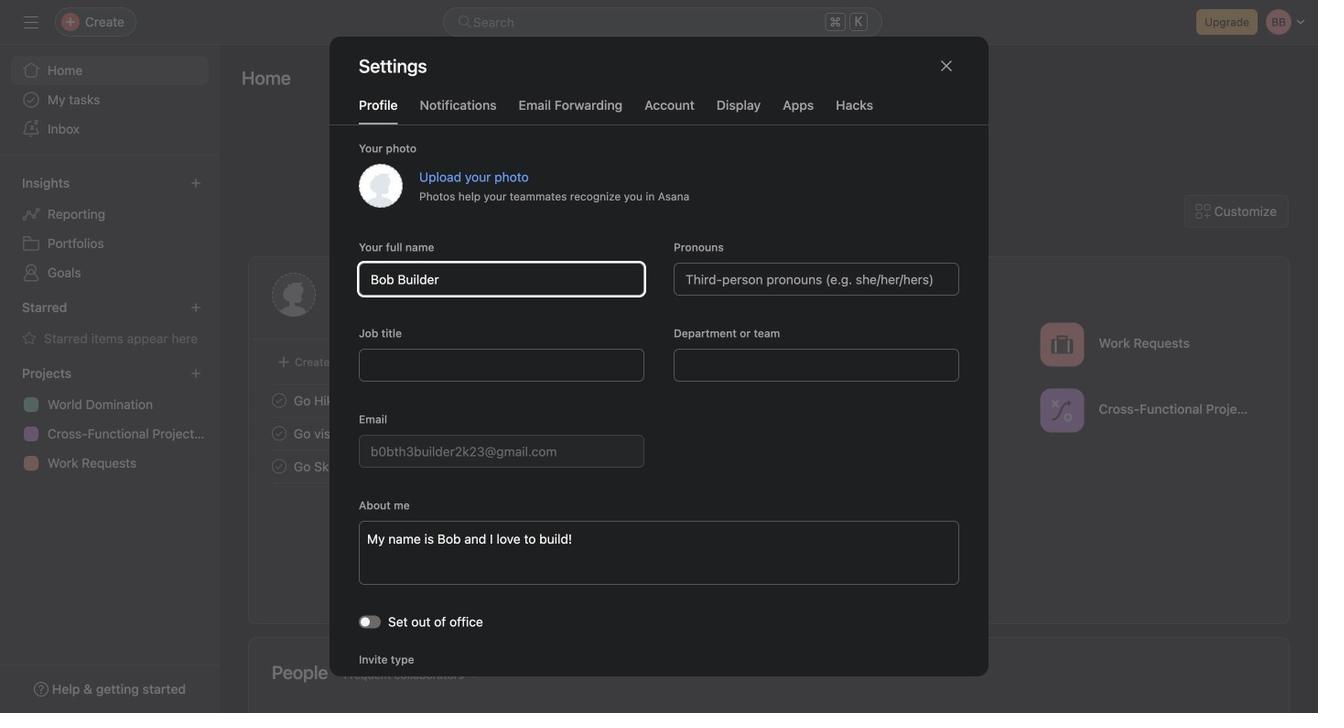 Task type: vqa. For each thing, say whether or not it's contained in the screenshot.
"Upload new photo"
yes



Task type: describe. For each thing, give the bounding box(es) containing it.
starred element
[[0, 291, 220, 357]]

briefcase image
[[1052, 334, 1074, 356]]

1 mark complete checkbox from the top
[[268, 423, 290, 445]]

line_and_symbols image
[[1052, 400, 1074, 422]]

Third-person pronouns (e.g. she/her/hers) text field
[[674, 263, 960, 296]]

mark complete image for first mark complete checkbox from the bottom
[[268, 456, 290, 478]]

upload new photo image
[[359, 164, 403, 208]]

mark complete image
[[268, 423, 290, 445]]

I usually work from 9am-5pm PST. Feel free to assign me a task with a due date anytime. Also, I love dogs! text field
[[359, 521, 960, 585]]

2 mark complete checkbox from the top
[[268, 456, 290, 478]]



Task type: locate. For each thing, give the bounding box(es) containing it.
insights element
[[0, 167, 220, 291]]

mark complete image
[[268, 390, 290, 412], [268, 456, 290, 478]]

projects element
[[0, 357, 220, 482]]

Mark complete checkbox
[[268, 423, 290, 445], [268, 456, 290, 478]]

mark complete image down mark complete icon
[[268, 456, 290, 478]]

1 vertical spatial mark complete checkbox
[[268, 456, 290, 478]]

mark complete checkbox down mark complete icon
[[268, 456, 290, 478]]

switch
[[359, 616, 381, 629]]

2 mark complete image from the top
[[268, 456, 290, 478]]

mark complete image for mark complete option
[[268, 390, 290, 412]]

hide sidebar image
[[24, 15, 38, 29]]

None text field
[[359, 263, 645, 296], [359, 349, 645, 382], [674, 349, 960, 382], [359, 435, 645, 468], [359, 263, 645, 296], [359, 349, 645, 382], [674, 349, 960, 382], [359, 435, 645, 468]]

1 mark complete image from the top
[[268, 390, 290, 412]]

0 vertical spatial mark complete checkbox
[[268, 423, 290, 445]]

settings tab list
[[330, 95, 989, 125]]

Mark complete checkbox
[[268, 390, 290, 412]]

dialog
[[330, 37, 989, 714]]

mark complete checkbox down mark complete option
[[268, 423, 290, 445]]

global element
[[0, 45, 220, 155]]

1 vertical spatial mark complete image
[[268, 456, 290, 478]]

mark complete image up mark complete icon
[[268, 390, 290, 412]]

0 vertical spatial mark complete image
[[268, 390, 290, 412]]

add profile photo image
[[272, 273, 316, 317]]

close this dialog image
[[940, 59, 954, 73]]



